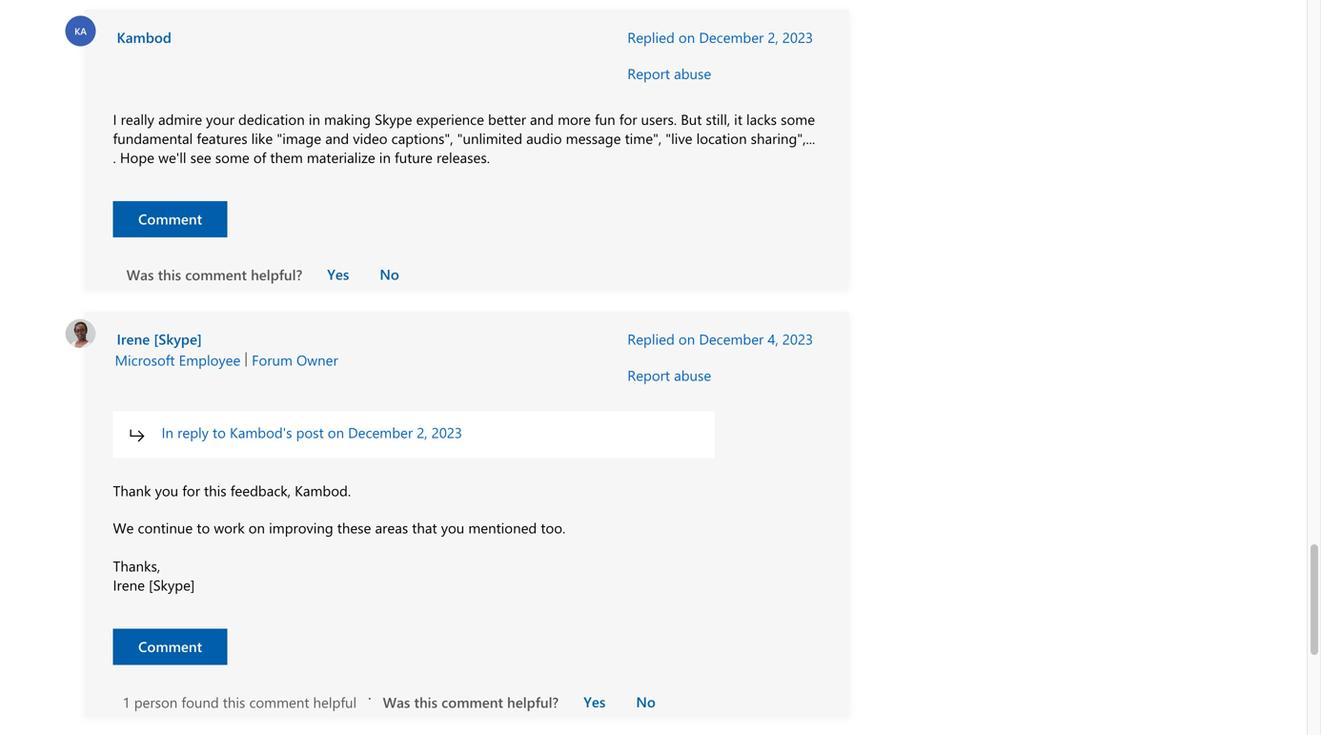 Task type: vqa. For each thing, say whether or not it's contained in the screenshot.
leftmost the I
no



Task type: locate. For each thing, give the bounding box(es) containing it.
report up users.
[[628, 64, 670, 83]]

report abuse button
[[628, 58, 712, 90], [628, 360, 712, 392]]

1 vertical spatial profile picture image
[[65, 318, 96, 350]]

was
[[127, 265, 154, 284], [383, 693, 410, 712]]

still,
[[706, 109, 731, 129]]

to right reply
[[213, 423, 226, 442]]

1 horizontal spatial and
[[530, 109, 554, 129]]

no button
[[367, 260, 413, 288], [623, 688, 669, 715]]

this right found
[[223, 693, 245, 712]]

reply image
[[130, 428, 145, 443]]

1 vertical spatial comment
[[138, 637, 202, 656]]

irene [skype] link
[[115, 328, 204, 350]]

0 vertical spatial yes button
[[314, 260, 363, 288]]

report abuse up users.
[[628, 64, 712, 83]]

thanks,
[[113, 556, 164, 575]]

1 vertical spatial yes button
[[570, 688, 619, 715]]

making
[[324, 109, 371, 129]]

comment button up person at the bottom of page
[[113, 629, 227, 665]]

on
[[679, 27, 695, 46], [679, 329, 695, 349], [328, 423, 344, 442], [249, 518, 265, 537]]

we
[[113, 518, 134, 537]]

irene for irene [skype] microsoft employee | forum owner
[[117, 329, 150, 349]]

0 horizontal spatial yes button
[[314, 260, 363, 288]]

on left 4, in the top right of the page
[[679, 329, 695, 349]]

1 horizontal spatial no
[[636, 692, 656, 711]]

report abuse button up users.
[[628, 58, 712, 90]]

1 comment button from the top
[[113, 201, 227, 237]]

on right post at the bottom of the page
[[328, 423, 344, 442]]

1 vertical spatial to
[[197, 518, 210, 537]]

was up irene [skype] link
[[127, 265, 154, 284]]

2 report abuse from the top
[[628, 366, 712, 385]]

1 horizontal spatial was this comment helpful?
[[383, 693, 559, 712]]

december for 4,
[[699, 329, 764, 349]]

location
[[697, 129, 747, 148]]

1 vertical spatial 2,
[[417, 423, 428, 442]]

december left 4, in the top right of the page
[[699, 329, 764, 349]]

users.
[[641, 109, 677, 129]]

to inside button
[[213, 423, 226, 442]]

0 horizontal spatial no
[[380, 264, 399, 283]]

1 comment from the top
[[138, 209, 202, 228]]

comment
[[185, 265, 247, 284], [249, 693, 309, 712], [442, 693, 503, 712]]

[skype] up 'microsoft employee' link
[[154, 329, 202, 349]]

1 vertical spatial helpful?
[[507, 693, 559, 712]]

abuse for replied on december 4, 2023
[[674, 366, 712, 385]]

0 vertical spatial abuse
[[674, 64, 712, 83]]

0 vertical spatial report abuse
[[628, 64, 712, 83]]

2 comment button from the top
[[113, 629, 227, 665]]

some
[[781, 109, 815, 129], [215, 148, 250, 167]]

0 horizontal spatial yes
[[327, 264, 349, 283]]

[skype] for irene [skype] microsoft employee | forum owner
[[154, 329, 202, 349]]

1 abuse from the top
[[674, 64, 712, 83]]

1 vertical spatial irene
[[113, 575, 145, 594]]

2 comment from the top
[[138, 637, 202, 656]]

to left "work"
[[197, 518, 210, 537]]

december for 2,
[[699, 27, 764, 46]]

fun
[[595, 109, 616, 129]]

hope
[[120, 148, 155, 167]]

1 horizontal spatial some
[[781, 109, 815, 129]]

sharing",...
[[751, 129, 816, 148]]

comment button
[[113, 201, 227, 237], [113, 629, 227, 665]]

profile picture image
[[65, 15, 96, 46], [65, 318, 96, 350]]

forum owner link
[[252, 350, 338, 370]]

replied on december 2, 2023
[[628, 27, 814, 46]]

1 vertical spatial replied
[[628, 329, 675, 349]]

1 vertical spatial report abuse button
[[628, 360, 712, 392]]

in
[[309, 109, 320, 129], [379, 148, 391, 167]]

irene up microsoft
[[117, 329, 150, 349]]

abuse for replied on december 2, 2023
[[674, 64, 712, 83]]

no for the bottommost no button
[[636, 692, 656, 711]]

owner
[[297, 350, 338, 370]]

0 horizontal spatial some
[[215, 148, 250, 167]]

profile picture image left "kambod" link
[[65, 15, 96, 46]]

0 vertical spatial was
[[127, 265, 154, 284]]

1 horizontal spatial for
[[620, 109, 637, 129]]

comment up person at the bottom of page
[[138, 637, 202, 656]]

1 vertical spatial no
[[636, 692, 656, 711]]

irene
[[117, 329, 150, 349], [113, 575, 145, 594]]

kambod.
[[295, 481, 351, 500]]

some right "lacks"
[[781, 109, 815, 129]]

report
[[628, 64, 670, 83], [628, 366, 670, 385]]

2 vertical spatial 2023
[[432, 423, 463, 442]]

lacks
[[747, 109, 777, 129]]

2 profile picture image from the top
[[65, 318, 96, 350]]

thank
[[113, 481, 151, 500]]

report abuse button for replied on december 2, 2023
[[628, 58, 712, 90]]

0 vertical spatial no
[[380, 264, 399, 283]]

1 vertical spatial was this comment helpful?
[[383, 693, 559, 712]]

1 horizontal spatial you
[[441, 518, 465, 537]]

replied
[[628, 27, 675, 46], [628, 329, 675, 349]]

profile picture image left irene [skype] link
[[65, 318, 96, 350]]

future
[[395, 148, 433, 167]]

you
[[155, 481, 178, 500], [441, 518, 465, 537]]

0 vertical spatial for
[[620, 109, 637, 129]]

helpful
[[313, 693, 357, 712]]

was right ·
[[383, 693, 410, 712]]

comment button for person
[[113, 629, 227, 665]]

for right fun
[[620, 109, 637, 129]]

2 replied from the top
[[628, 329, 675, 349]]

1 vertical spatial yes
[[584, 692, 606, 711]]

report down "replied on december 4, 2023"
[[628, 366, 670, 385]]

0 vertical spatial to
[[213, 423, 226, 442]]

1 horizontal spatial in
[[379, 148, 391, 167]]

0 vertical spatial comment button
[[113, 201, 227, 237]]

was this comment helpful?
[[127, 265, 303, 284], [383, 693, 559, 712]]

4,
[[768, 329, 779, 349]]

1 vertical spatial [skype]
[[149, 575, 195, 594]]

2 vertical spatial december
[[348, 423, 413, 442]]

replied on december 4, 2023 button
[[628, 329, 814, 349]]

you right thank
[[155, 481, 178, 500]]

yes button
[[314, 260, 363, 288], [570, 688, 619, 715]]

2 abuse from the top
[[674, 366, 712, 385]]

2, up "lacks"
[[768, 27, 779, 46]]

releases.
[[437, 148, 490, 167]]

helpful?
[[251, 265, 303, 284], [507, 693, 559, 712]]

and left video
[[325, 129, 349, 148]]

1 vertical spatial abuse
[[674, 366, 712, 385]]

1 vertical spatial report abuse
[[628, 366, 712, 385]]

comment for person
[[138, 637, 202, 656]]

0 vertical spatial report abuse button
[[628, 58, 712, 90]]

0 vertical spatial december
[[699, 27, 764, 46]]

work
[[214, 518, 245, 537]]

0 vertical spatial helpful?
[[251, 265, 303, 284]]

kambod link
[[115, 26, 173, 48]]

0 horizontal spatial to
[[197, 518, 210, 537]]

yes
[[327, 264, 349, 283], [584, 692, 606, 711]]

i really admire your dedication in making skype experience better and more fun for users. but still, it lacks some fundamental features like "image and video captions", "unlimited audio message time", "live location sharing",... . hope we'll see some of them materialize in future releases.
[[113, 109, 819, 167]]

december up "it"
[[699, 27, 764, 46]]

areas
[[375, 518, 408, 537]]

comment button down we'll
[[113, 201, 227, 237]]

1 vertical spatial you
[[441, 518, 465, 537]]

some left of
[[215, 148, 250, 167]]

0 vertical spatial 2023
[[783, 27, 814, 46]]

1 vertical spatial some
[[215, 148, 250, 167]]

profile picture image containing ka
[[65, 15, 96, 46]]

in left future
[[379, 148, 391, 167]]

these
[[337, 518, 371, 537]]

1 report from the top
[[628, 64, 670, 83]]

1 vertical spatial report
[[628, 366, 670, 385]]

1 horizontal spatial yes button
[[570, 688, 619, 715]]

0 vertical spatial replied
[[628, 27, 675, 46]]

and
[[530, 109, 554, 129], [325, 129, 349, 148]]

too.
[[541, 518, 566, 537]]

0 vertical spatial no button
[[367, 260, 413, 288]]

report abuse for replied on december 4, 2023
[[628, 366, 712, 385]]

1 horizontal spatial no button
[[623, 688, 669, 715]]

0 horizontal spatial 2,
[[417, 423, 428, 442]]

0 horizontal spatial was this comment helpful?
[[127, 265, 303, 284]]

1 vertical spatial comment button
[[113, 629, 227, 665]]

0 vertical spatial profile picture image
[[65, 15, 96, 46]]

1 horizontal spatial yes
[[584, 692, 606, 711]]

replied for replied on december 4, 2023
[[628, 329, 675, 349]]

feedback,
[[231, 481, 291, 500]]

better
[[488, 109, 526, 129]]

0 vertical spatial 2,
[[768, 27, 779, 46]]

abuse down replied on december 4, 2023 dropdown button
[[674, 366, 712, 385]]

[skype] for irene [skype]
[[149, 575, 195, 594]]

in left making
[[309, 109, 320, 129]]

no
[[380, 264, 399, 283], [636, 692, 656, 711]]

you right that
[[441, 518, 465, 537]]

0 vertical spatial report
[[628, 64, 670, 83]]

0 vertical spatial [skype]
[[154, 329, 202, 349]]

0 horizontal spatial no button
[[367, 260, 413, 288]]

1 horizontal spatial to
[[213, 423, 226, 442]]

0 vertical spatial comment
[[138, 209, 202, 228]]

[skype] down continue
[[149, 575, 195, 594]]

1 horizontal spatial comment
[[249, 693, 309, 712]]

profile picture image for replied on december 4, 2023
[[65, 318, 96, 350]]

report abuse button down "replied on december 4, 2023"
[[628, 360, 712, 392]]

0 vertical spatial in
[[309, 109, 320, 129]]

2 report from the top
[[628, 366, 670, 385]]

report abuse down "replied on december 4, 2023"
[[628, 366, 712, 385]]

1 report abuse from the top
[[628, 64, 712, 83]]

[skype] inside the irene [skype] microsoft employee | forum owner
[[154, 329, 202, 349]]

december
[[699, 27, 764, 46], [699, 329, 764, 349], [348, 423, 413, 442]]

0 horizontal spatial you
[[155, 481, 178, 500]]

2, up that
[[417, 423, 428, 442]]

for
[[620, 109, 637, 129], [182, 481, 200, 500]]

1 replied from the top
[[628, 27, 675, 46]]

audio
[[527, 129, 562, 148]]

we'll
[[158, 148, 186, 167]]

irene down the we
[[113, 575, 145, 594]]

abuse
[[674, 64, 712, 83], [674, 366, 712, 385]]

abuse down replied on december 2, 2023
[[674, 64, 712, 83]]

i
[[113, 109, 117, 129]]

1 vertical spatial 2023
[[783, 329, 814, 349]]

for up continue
[[182, 481, 200, 500]]

irene [skype]
[[113, 575, 195, 594]]

0 vertical spatial was this comment helpful?
[[127, 265, 303, 284]]

1 profile picture image from the top
[[65, 15, 96, 46]]

1 vertical spatial for
[[182, 481, 200, 500]]

mentioned
[[469, 518, 537, 537]]

december right post at the bottom of the page
[[348, 423, 413, 442]]

1 vertical spatial was
[[383, 693, 410, 712]]

1 vertical spatial december
[[699, 329, 764, 349]]

0 vertical spatial yes
[[327, 264, 349, 283]]

comment down we'll
[[138, 209, 202, 228]]

that
[[412, 518, 437, 537]]

and left more
[[530, 109, 554, 129]]

"live
[[666, 129, 693, 148]]

1 report abuse button from the top
[[628, 58, 712, 90]]

report for replied on december 2, 2023
[[628, 64, 670, 83]]

2 report abuse button from the top
[[628, 360, 712, 392]]

to
[[213, 423, 226, 442], [197, 518, 210, 537]]

continue
[[138, 518, 193, 537]]

post
[[296, 423, 324, 442]]

2 horizontal spatial comment
[[442, 693, 503, 712]]

but
[[681, 109, 702, 129]]

0 vertical spatial irene
[[117, 329, 150, 349]]

microsoft
[[115, 350, 175, 370]]

more
[[558, 109, 591, 129]]

irene inside the irene [skype] microsoft employee | forum owner
[[117, 329, 150, 349]]



Task type: describe. For each thing, give the bounding box(es) containing it.
2023 for replied on december 4, 2023
[[783, 329, 814, 349]]

this right ·
[[414, 693, 438, 712]]

replied on december 4, 2023
[[628, 329, 814, 349]]

in reply to kambod's post on december 2, 2023
[[162, 423, 463, 442]]

1 horizontal spatial was
[[383, 693, 410, 712]]

time",
[[625, 129, 662, 148]]

admire
[[158, 109, 202, 129]]

report abuse for replied on december 2, 2023
[[628, 64, 712, 83]]

captions",
[[392, 129, 453, 148]]

replied for replied on december 2, 2023
[[628, 27, 675, 46]]

employee
[[179, 350, 241, 370]]

yes button for the leftmost no button
[[314, 260, 363, 288]]

forum
[[252, 350, 293, 370]]

2, inside the in reply to kambod's post on december 2, 2023 button
[[417, 423, 428, 442]]

|
[[245, 348, 248, 367]]

your
[[206, 109, 235, 129]]

report abuse button for replied on december 4, 2023
[[628, 360, 712, 392]]

thank you for this feedback, kambod.
[[113, 481, 355, 500]]

fundamental
[[113, 129, 193, 148]]

yes for the bottommost no button's "yes" button
[[584, 692, 606, 711]]

0 horizontal spatial and
[[325, 129, 349, 148]]

0 horizontal spatial for
[[182, 481, 200, 500]]

video
[[353, 129, 388, 148]]

comment button for this
[[113, 201, 227, 237]]

"unlimited
[[457, 129, 523, 148]]

0 vertical spatial some
[[781, 109, 815, 129]]

profile picture image for replied on december 2, 2023
[[65, 15, 96, 46]]

message
[[566, 129, 621, 148]]

reply
[[177, 423, 209, 442]]

on inside the in reply to kambod's post on december 2, 2023 button
[[328, 423, 344, 442]]

comment for this
[[138, 209, 202, 228]]

0 horizontal spatial comment
[[185, 265, 247, 284]]

yes for "yes" button associated with the leftmost no button
[[327, 264, 349, 283]]

december inside button
[[348, 423, 413, 442]]

skype
[[375, 109, 412, 129]]

of
[[253, 148, 266, 167]]

on up but
[[679, 27, 695, 46]]

irene for irene [skype]
[[113, 575, 145, 594]]

kambod
[[117, 27, 172, 46]]

0 horizontal spatial was
[[127, 265, 154, 284]]

dedication
[[238, 109, 305, 129]]

1 person found this comment helpful
[[123, 693, 357, 712]]

1 horizontal spatial 2,
[[768, 27, 779, 46]]

1 vertical spatial in
[[379, 148, 391, 167]]

"image
[[277, 129, 321, 148]]

like
[[251, 129, 273, 148]]

1 horizontal spatial helpful?
[[507, 693, 559, 712]]

2023 for replied on december 2, 2023
[[783, 27, 814, 46]]

2023 inside the in reply to kambod's post on december 2, 2023 button
[[432, 423, 463, 442]]

1 vertical spatial no button
[[623, 688, 669, 715]]

this up "work"
[[204, 481, 227, 500]]

0 vertical spatial you
[[155, 481, 178, 500]]

to for continue
[[197, 518, 210, 537]]

1
[[123, 693, 130, 712]]

yes button for the bottommost no button
[[570, 688, 619, 715]]

person
[[134, 693, 178, 712]]

microsoft employee link
[[115, 350, 245, 370]]

features
[[197, 129, 248, 148]]

on right "work"
[[249, 518, 265, 537]]

0 horizontal spatial in
[[309, 109, 320, 129]]

found
[[182, 693, 219, 712]]

in reply to kambod's post on december 2, 2023 button
[[113, 411, 715, 458]]

experience
[[416, 109, 484, 129]]

materialize
[[307, 148, 375, 167]]

see
[[190, 148, 211, 167]]

for inside the i really admire your dedication in making skype experience better and more fun for users. but still, it lacks some fundamental features like "image and video captions", "unlimited audio message time", "live location sharing",... . hope we'll see some of them materialize in future releases.
[[620, 109, 637, 129]]

kambod's
[[230, 423, 292, 442]]

ka
[[75, 24, 87, 37]]

no for the leftmost no button
[[380, 264, 399, 283]]

.
[[113, 148, 116, 167]]

them
[[270, 148, 303, 167]]

0 horizontal spatial helpful?
[[251, 265, 303, 284]]

to for reply
[[213, 423, 226, 442]]

really
[[121, 109, 154, 129]]

report for replied on december 4, 2023
[[628, 366, 670, 385]]

we continue to work on improving these areas that you mentioned too.
[[113, 518, 566, 537]]

irene [skype] image
[[65, 319, 96, 350]]

it
[[734, 109, 743, 129]]

irene [skype] microsoft employee | forum owner
[[115, 329, 338, 370]]

this up irene [skype] link
[[158, 265, 181, 284]]

in
[[162, 423, 174, 442]]

replied on december 2, 2023 button
[[628, 27, 814, 46]]

improving
[[269, 518, 333, 537]]

·
[[368, 688, 371, 707]]



